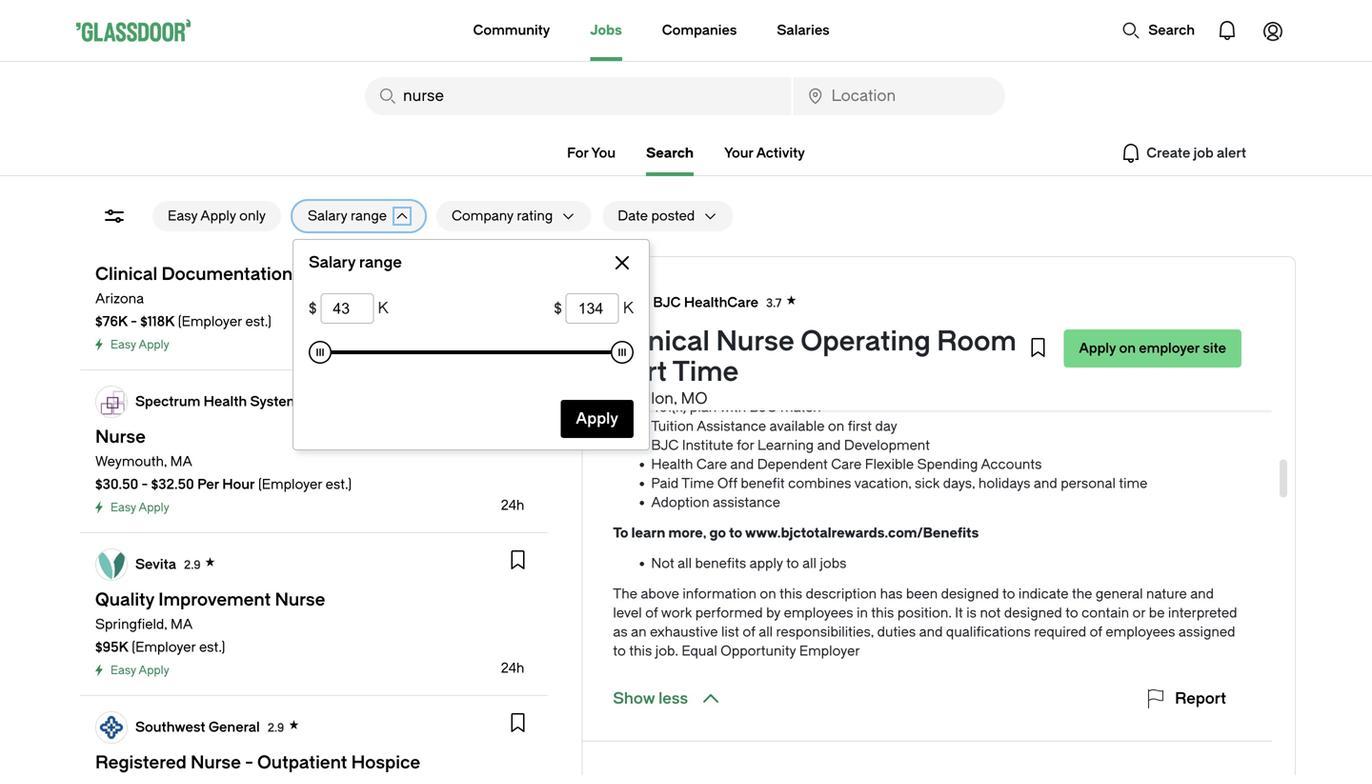 Task type: locate. For each thing, give the bounding box(es) containing it.
1 horizontal spatial day
[[1192, 324, 1214, 339]]

slider up o
[[611, 341, 634, 364]]

1 horizontal spatial care
[[831, 457, 862, 473]]

and up financial
[[875, 274, 899, 290]]

$30.50
[[95, 477, 138, 493]]

0 horizontal spatial for
[[737, 438, 754, 454]]

24h for weymouth, ma $30.50 - $32.50 per hour (employer est.)
[[501, 498, 525, 514]]

0 vertical spatial health
[[204, 394, 247, 410]]

1 horizontal spatial the
[[1072, 587, 1093, 602]]

southwest general logo image
[[96, 713, 127, 743]]

salary range right the only on the left of the page
[[308, 208, 387, 224]]

apply down springfield, ma $95k (employer est.)
[[139, 664, 169, 678]]

time up adoption
[[682, 476, 714, 492]]

this down an
[[629, 644, 652, 660]]

slider up inc.
[[309, 341, 332, 364]]

to learn more, go to www.bjctotalrewards.com/benefits
[[613, 526, 979, 541]]

0 horizontal spatial k
[[378, 300, 389, 317]]

first up development
[[848, 419, 872, 435]]

benefits up information
[[695, 556, 746, 572]]

on down the funded in the right of the page
[[828, 419, 845, 435]]

1 easy apply from the top
[[111, 338, 169, 352]]

0 vertical spatial available
[[1106, 324, 1161, 339]]

- inside weymouth, ma $30.50 - $32.50 per hour (employer est.)
[[142, 477, 148, 493]]

0 horizontal spatial -
[[131, 314, 137, 330]]

easy apply down the $118k
[[111, 338, 169, 352]]

-
[[131, 314, 137, 330], [142, 477, 148, 493]]

ma inside weymouth, ma $30.50 - $32.50 per hour (employer est.)
[[170, 454, 192, 470]]

(employer
[[178, 314, 242, 330], [258, 477, 322, 493], [132, 640, 196, 656]]

2 vertical spatial by
[[766, 606, 781, 621]]

salary inside dropdown button
[[308, 208, 347, 224]]

and up combines
[[817, 438, 841, 454]]

(employer right the $118k
[[178, 314, 242, 330]]

0 horizontal spatial benefits
[[695, 556, 746, 572]]

0 horizontal spatial care
[[697, 457, 727, 473]]

hour
[[222, 477, 255, 493]]

you right help
[[1198, 274, 1221, 290]]

1 vertical spatial easy apply
[[111, 501, 169, 515]]

by
[[836, 362, 850, 377], [867, 381, 881, 397], [766, 606, 781, 621]]

1 vertical spatial on
[[828, 419, 845, 435]]

1 vertical spatial est.)
[[326, 477, 352, 493]]

0 horizontal spatial this
[[629, 644, 652, 660]]

(employer down springfield,
[[132, 640, 196, 656]]

easy apply for weymouth,
[[111, 501, 169, 515]]

1 vertical spatial ma
[[171, 617, 193, 633]]

(employer right hour on the left bottom of the page
[[258, 477, 322, 493]]

available
[[1106, 324, 1161, 339], [770, 419, 825, 435]]

1 k from the left
[[378, 300, 389, 317]]

1 vertical spatial 2.9
[[268, 722, 284, 735]]

the
[[651, 343, 672, 358], [1072, 587, 1093, 602]]

community link
[[473, 0, 550, 61]]

report button
[[1145, 688, 1227, 711]]

0 horizontal spatial by
[[766, 606, 781, 621]]

1 vertical spatial -
[[142, 477, 148, 493]]

2 horizontal spatial on
[[1119, 341, 1136, 356]]

2 horizontal spatial est.)
[[326, 477, 352, 493]]

0 horizontal spatial designed
[[941, 587, 999, 602]]

1 horizontal spatial k
[[623, 300, 634, 317]]

1 horizontal spatial you
[[1198, 274, 1221, 290]]

indicate
[[1019, 587, 1069, 602]]

2 vertical spatial on
[[760, 587, 777, 602]]

24h for springfield, ma $95k (employer est.)
[[501, 661, 525, 677]]

this down 'apply'
[[780, 587, 803, 602]]

easy apply down $95k on the bottom of the page
[[111, 664, 169, 678]]

the up contain
[[1072, 587, 1093, 602]]

0 vertical spatial this
[[780, 587, 803, 602]]

month
[[675, 343, 717, 358]]

weymouth, ma $30.50 - $32.50 per hour (employer est.)
[[95, 454, 352, 493]]

- right the $76k
[[131, 314, 137, 330]]

posted
[[651, 208, 695, 224]]

easy right open filter menu icon
[[168, 208, 198, 224]]

1 horizontal spatial search
[[1149, 22, 1195, 38]]

1 horizontal spatial by
[[836, 362, 850, 377]]

0 vertical spatial the
[[651, 343, 672, 358]]

easy apply only
[[168, 208, 266, 224]]

1 vertical spatial employees
[[1106, 625, 1176, 641]]

0 vertical spatial salary range
[[308, 208, 387, 224]]

apply
[[750, 556, 783, 572]]

by up the funded in the right of the page
[[836, 362, 850, 377]]

est.) up southwest general
[[199, 640, 225, 656]]

0 horizontal spatial slider
[[309, 341, 332, 364]]

est.) inside 'arizona $76k - $118k (employer est.)'
[[245, 314, 272, 330]]

2 24h from the top
[[501, 498, 525, 514]]

the above information on this description has been designed to indicate the general nature and level of work performed by employees in this position. it is not designed to contain or be interpreted as an exhaustive list of all responsibilities, duties and qualifications required of employees assigned to this job. equal opportunity employer
[[613, 587, 1238, 660]]

the up disability
[[651, 343, 672, 358]]

0 vertical spatial benefits
[[1004, 274, 1055, 290]]

1 horizontal spatial -
[[142, 477, 148, 493]]

spectrum health systems, inc. logo image
[[96, 387, 127, 417]]

employees down or
[[1106, 625, 1176, 641]]

all up opportunity
[[759, 625, 773, 641]]

care up combines
[[831, 457, 862, 473]]

$ up inc.
[[309, 300, 317, 317]]

date posted
[[618, 208, 695, 224]]

1 vertical spatial benefits
[[695, 556, 746, 572]]

0 horizontal spatial on
[[760, 587, 777, 602]]

at
[[613, 274, 627, 290]]

assistance
[[697, 419, 766, 435]]

to up 3.7
[[771, 274, 784, 290]]

1 horizontal spatial designed
[[1004, 606, 1062, 621]]

apply
[[200, 208, 236, 224], [139, 338, 169, 352], [1079, 341, 1116, 356], [139, 501, 169, 515], [139, 664, 169, 678]]

employees up responsibilities,
[[784, 606, 854, 621]]

for right 'paid'
[[815, 362, 832, 377]]

on down 'apply'
[[760, 587, 777, 602]]

1 horizontal spatial your
[[902, 274, 929, 290]]

1 vertical spatial with
[[720, 400, 746, 416]]

plan
[[788, 381, 816, 397]]

general
[[209, 720, 260, 736]]

employer
[[800, 644, 860, 660]]

exhaustive
[[650, 625, 718, 641]]

available up apply on employer site
[[1106, 324, 1161, 339]]

first up employer
[[1164, 324, 1188, 339]]

search
[[1149, 22, 1195, 38], [646, 145, 694, 161]]

1 vertical spatial search
[[646, 145, 694, 161]]

job.
[[656, 644, 678, 660]]

comprehensive medical, dental, vison, life insurance, and legal services available first day of the month after hire date disability insurance* paid for by bjc pension plan*/403(b) plan funded by bjc 401(k) plan with bjc match tuition assistance available on first day bjc institute for learning and development health care and dependent care flexible spending accounts paid time off benefit combines vacation, sick days, holidays and personal time adoption assistance
[[651, 324, 1230, 511]]

spending
[[917, 457, 978, 473]]

with up being.
[[974, 274, 1000, 290]]

and left resources
[[1058, 274, 1082, 290]]

care
[[697, 457, 727, 473], [831, 457, 862, 473]]

2 vertical spatial 24h
[[501, 661, 525, 677]]

0 horizontal spatial search
[[646, 145, 694, 161]]

Search location field
[[794, 77, 1006, 115]]

benefits up being.
[[1004, 274, 1055, 290]]

0 vertical spatial first
[[1164, 324, 1188, 339]]

vison,
[[858, 324, 895, 339]]

companies link
[[662, 0, 737, 61]]

1 vertical spatial designed
[[1004, 606, 1062, 621]]

0 vertical spatial 2.9
[[184, 559, 201, 572]]

committed
[[698, 274, 768, 290]]

apply on employer site
[[1079, 341, 1227, 356]]

benefits
[[1004, 274, 1055, 290], [695, 556, 746, 572]]

room
[[937, 326, 1017, 358]]

0 vertical spatial salary
[[308, 208, 347, 224]]

0 vertical spatial est.)
[[245, 314, 272, 330]]

salary range down salary range dropdown button
[[309, 254, 402, 272]]

all right the not
[[678, 556, 692, 572]]

this right the in
[[872, 606, 894, 621]]

est.) down inc.
[[326, 477, 352, 493]]

to down as
[[613, 644, 626, 660]]

1 horizontal spatial this
[[780, 587, 803, 602]]

1 vertical spatial available
[[770, 419, 825, 435]]

your
[[902, 274, 929, 290], [668, 293, 696, 309]]

1 horizontal spatial benefits
[[1004, 274, 1055, 290]]

0 horizontal spatial est.)
[[199, 640, 225, 656]]

1 vertical spatial day
[[875, 419, 898, 435]]

3 easy apply from the top
[[111, 664, 169, 678]]

time
[[673, 356, 739, 388], [682, 476, 714, 492]]

with up assistance
[[720, 400, 746, 416]]

est.) up systems,
[[245, 314, 272, 330]]

date
[[780, 343, 808, 358]]

easy apply for springfield,
[[111, 664, 169, 678]]

or
[[1133, 606, 1146, 621]]

jobs
[[590, 22, 622, 38]]

day up development
[[875, 419, 898, 435]]

salary down salary range dropdown button
[[309, 254, 356, 272]]

services
[[1050, 324, 1103, 339]]

easy apply down $30.50
[[111, 501, 169, 515]]

(employer inside 'arizona $76k - $118k (employer est.)'
[[178, 314, 242, 330]]

employer
[[1139, 341, 1200, 356]]

0 horizontal spatial the
[[651, 343, 672, 358]]

this
[[780, 587, 803, 602], [872, 606, 894, 621], [629, 644, 652, 660]]

$
[[309, 300, 317, 317], [554, 300, 562, 317]]

1 horizontal spatial for
[[815, 362, 832, 377]]

disability
[[651, 362, 708, 377]]

you
[[849, 274, 872, 290], [1198, 274, 1221, 290]]

benefits inside bjc total rewards at bjc we're committed to providing you and your family with benefits and resources to help you manage your physical, emotional, social and financial well-being.
[[1004, 274, 1055, 290]]

and up off
[[730, 457, 754, 473]]

description
[[806, 587, 877, 602]]

1 horizontal spatial on
[[828, 419, 845, 435]]

designed up is at the right of page
[[941, 587, 999, 602]]

0 horizontal spatial day
[[875, 419, 898, 435]]

and up interpreted
[[1191, 587, 1214, 602]]

0 vertical spatial with
[[974, 274, 1000, 290]]

1 horizontal spatial all
[[759, 625, 773, 641]]

1 vertical spatial first
[[848, 419, 872, 435]]

open filter menu image
[[103, 205, 126, 228]]

None field
[[365, 77, 792, 115], [794, 77, 1006, 115], [321, 294, 374, 324], [566, 294, 619, 324], [321, 294, 374, 324], [566, 294, 619, 324]]

1 vertical spatial time
[[682, 476, 714, 492]]

sevita logo image
[[96, 550, 127, 580]]

salary range inside salary range dropdown button
[[308, 208, 387, 224]]

on inside comprehensive medical, dental, vison, life insurance, and legal services available first day of the month after hire date disability insurance* paid for by bjc pension plan*/403(b) plan funded by bjc 401(k) plan with bjc match tuition assistance available on first day bjc institute for learning and development health care and dependent care flexible spending accounts paid time off benefit combines vacation, sick days, holidays and personal time adoption assistance
[[828, 419, 845, 435]]

designed down the indicate
[[1004, 606, 1062, 621]]

easy down the $76k
[[111, 338, 136, 352]]

on left employer
[[1119, 341, 1136, 356]]

0 vertical spatial designed
[[941, 587, 999, 602]]

ma inside springfield, ma $95k (employer est.)
[[171, 617, 193, 633]]

0 vertical spatial 24h
[[501, 335, 525, 351]]

care down institute at the bottom of the page
[[697, 457, 727, 473]]

$ left bjc healthcare logo
[[554, 300, 562, 317]]

to right 'apply'
[[787, 556, 799, 572]]

total
[[644, 255, 676, 271]]

and up the vison, on the top of page
[[869, 293, 892, 309]]

0 vertical spatial range
[[351, 208, 387, 224]]

ma up '$32.50'
[[170, 454, 192, 470]]

development
[[844, 438, 930, 454]]

report
[[1175, 691, 1227, 708]]

with
[[974, 274, 1000, 290], [720, 400, 746, 416]]

1 horizontal spatial available
[[1106, 324, 1161, 339]]

0 vertical spatial ma
[[170, 454, 192, 470]]

information
[[683, 587, 757, 602]]

2 vertical spatial this
[[629, 644, 652, 660]]

0 horizontal spatial employees
[[784, 606, 854, 621]]

1 vertical spatial the
[[1072, 587, 1093, 602]]

as
[[613, 625, 628, 641]]

2 k from the left
[[623, 300, 634, 317]]

institute
[[682, 438, 734, 454]]

1 vertical spatial 24h
[[501, 498, 525, 514]]

comprehensive
[[651, 324, 753, 339]]

2.9 right general
[[268, 722, 284, 735]]

0 horizontal spatial 2.9
[[184, 559, 201, 572]]

accounts
[[981, 457, 1042, 473]]

salary
[[308, 208, 347, 224], [309, 254, 356, 272]]

health left systems,
[[204, 394, 247, 410]]

0 horizontal spatial health
[[204, 394, 247, 410]]

slider
[[309, 341, 332, 364], [611, 341, 634, 364]]

and down the accounts
[[1034, 476, 1058, 492]]

available down 'match'
[[770, 419, 825, 435]]

for down assistance
[[737, 438, 754, 454]]

est.) inside weymouth, ma $30.50 - $32.50 per hour (employer est.)
[[326, 477, 352, 493]]

of right list
[[743, 625, 756, 641]]

24h
[[501, 335, 525, 351], [501, 498, 525, 514], [501, 661, 525, 677]]

your down we're in the top of the page
[[668, 293, 696, 309]]

company
[[452, 208, 514, 224]]

adoption
[[651, 495, 710, 511]]

healthcare
[[684, 295, 759, 310]]

family
[[933, 274, 971, 290]]

1 horizontal spatial est.)
[[245, 314, 272, 330]]

your up financial
[[902, 274, 929, 290]]

ma right springfield,
[[171, 617, 193, 633]]

responsibilities,
[[776, 625, 874, 641]]

work
[[661, 606, 692, 621]]

0 vertical spatial -
[[131, 314, 137, 330]]

being.
[[983, 293, 1022, 309]]

1 horizontal spatial with
[[974, 274, 1000, 290]]

springfield, ma $95k (employer est.)
[[95, 617, 225, 656]]

your activity
[[724, 145, 805, 161]]

- down the weymouth,
[[142, 477, 148, 493]]

0 vertical spatial easy apply
[[111, 338, 169, 352]]

of
[[1217, 324, 1230, 339], [645, 606, 658, 621], [743, 625, 756, 641], [1090, 625, 1103, 641]]

1 horizontal spatial slider
[[611, 341, 634, 364]]

0 horizontal spatial you
[[849, 274, 872, 290]]

2 horizontal spatial this
[[872, 606, 894, 621]]

1 slider from the left
[[309, 341, 332, 364]]

1 horizontal spatial $
[[554, 300, 562, 317]]

all left jobs
[[803, 556, 817, 572]]

to left the indicate
[[1003, 587, 1016, 602]]

1 vertical spatial health
[[651, 457, 693, 473]]

spectrum
[[135, 394, 200, 410]]

2.9 for sevita
[[184, 559, 201, 572]]

0 horizontal spatial with
[[720, 400, 746, 416]]

all
[[678, 556, 692, 572], [803, 556, 817, 572], [759, 625, 773, 641]]

you up "social"
[[849, 274, 872, 290]]

jobs link
[[590, 0, 622, 61]]

by right the funded in the right of the page
[[867, 381, 881, 397]]

2 vertical spatial easy apply
[[111, 664, 169, 678]]

0 vertical spatial day
[[1192, 324, 1214, 339]]

2 horizontal spatial by
[[867, 381, 881, 397]]

dependent
[[757, 457, 828, 473]]

0 vertical spatial time
[[673, 356, 739, 388]]

not all benefits apply to all jobs
[[651, 556, 847, 572]]

2.9 right sevita
[[184, 559, 201, 572]]

range inside dropdown button
[[351, 208, 387, 224]]

health up paid
[[651, 457, 693, 473]]

3 24h from the top
[[501, 661, 525, 677]]

time up mo
[[673, 356, 739, 388]]

0 horizontal spatial $
[[309, 300, 317, 317]]

employees
[[784, 606, 854, 621], [1106, 625, 1176, 641]]

bjc
[[613, 255, 641, 271], [631, 274, 658, 290], [653, 295, 681, 310], [853, 362, 881, 377], [885, 381, 912, 397], [750, 400, 777, 416], [651, 438, 679, 454]]

vacation,
[[855, 476, 912, 492]]

est.) inside springfield, ma $95k (employer est.)
[[199, 640, 225, 656]]

more,
[[669, 526, 707, 541]]

salary right the only on the left of the page
[[308, 208, 347, 224]]

day up "site"
[[1192, 324, 1214, 339]]

of up "site"
[[1217, 324, 1230, 339]]

by up opportunity
[[766, 606, 781, 621]]

2 easy apply from the top
[[111, 501, 169, 515]]

easy down $30.50
[[111, 501, 136, 515]]



Task type: vqa. For each thing, say whether or not it's contained in the screenshot.
Opportunity
yes



Task type: describe. For each thing, give the bounding box(es) containing it.
by inside the above information on this description has been designed to indicate the general nature and level of work performed by employees in this position. it is not designed to contain or be interpreted as an exhaustive list of all responsibilities, duties and qualifications required of employees assigned to this job. equal opportunity employer
[[766, 606, 781, 621]]

none field search location
[[794, 77, 1006, 115]]

in
[[857, 606, 868, 621]]

salaries
[[777, 22, 830, 38]]

1 vertical spatial for
[[737, 438, 754, 454]]

0 vertical spatial by
[[836, 362, 850, 377]]

springfield,
[[95, 617, 167, 633]]

medical,
[[756, 324, 810, 339]]

with inside bjc total rewards at bjc we're committed to providing you and your family with benefits and resources to help you manage your physical, emotional, social and financial well-being.
[[974, 274, 1000, 290]]

1 vertical spatial salary
[[309, 254, 356, 272]]

the inside comprehensive medical, dental, vison, life insurance, and legal services available first day of the month after hire date disability insurance* paid for by bjc pension plan*/403(b) plan funded by bjc 401(k) plan with bjc match tuition assistance available on first day bjc institute for learning and development health care and dependent care flexible spending accounts paid time off benefit combines vacation, sick days, holidays and personal time adoption assistance
[[651, 343, 672, 358]]

1 horizontal spatial employees
[[1106, 625, 1176, 641]]

insurance*
[[712, 362, 781, 377]]

0 horizontal spatial first
[[848, 419, 872, 435]]

to right go
[[729, 526, 743, 541]]

above
[[641, 587, 679, 602]]

2 horizontal spatial all
[[803, 556, 817, 572]]

to up required in the right of the page
[[1066, 606, 1079, 621]]

per
[[197, 477, 219, 493]]

all inside the above information on this description has been designed to indicate the general nature and level of work performed by employees in this position. it is not designed to contain or be interpreted as an exhaustive list of all responsibilities, duties and qualifications required of employees assigned to this job. equal opportunity employer
[[759, 625, 773, 641]]

list
[[721, 625, 740, 641]]

resources
[[1085, 274, 1148, 290]]

contain
[[1082, 606, 1130, 621]]

tuition
[[651, 419, 694, 435]]

assigned
[[1179, 625, 1236, 641]]

$118k
[[140, 314, 175, 330]]

0 horizontal spatial all
[[678, 556, 692, 572]]

(employer inside weymouth, ma $30.50 - $32.50 per hour (employer est.)
[[258, 477, 322, 493]]

health inside "jobs list" element
[[204, 394, 247, 410]]

search button
[[1113, 11, 1205, 50]]

2 slider from the left
[[611, 341, 634, 364]]

0 vertical spatial your
[[902, 274, 929, 290]]

financial
[[895, 293, 949, 309]]

required
[[1034, 625, 1087, 641]]

1 horizontal spatial first
[[1164, 324, 1188, 339]]

bjc healthcare logo image
[[614, 288, 645, 318]]

manage
[[613, 293, 665, 309]]

$32.50
[[151, 477, 194, 493]]

of inside comprehensive medical, dental, vison, life insurance, and legal services available first day of the month after hire date disability insurance* paid for by bjc pension plan*/403(b) plan funded by bjc 401(k) plan with bjc match tuition assistance available on first day bjc institute for learning and development health care and dependent care flexible spending accounts paid time off benefit combines vacation, sick days, holidays and personal time adoption assistance
[[1217, 324, 1230, 339]]

providing
[[787, 274, 846, 290]]

learn
[[632, 526, 666, 541]]

sick
[[915, 476, 940, 492]]

combines
[[788, 476, 852, 492]]

bjc total rewards at bjc we're committed to providing you and your family with benefits and resources to help you manage your physical, emotional, social and financial well-being.
[[613, 255, 1221, 309]]

none field search keyword
[[365, 77, 792, 115]]

Search keyword field
[[365, 77, 792, 115]]

www.bjctotalrewards.com/benefits
[[745, 526, 979, 541]]

rating
[[517, 208, 553, 224]]

assistance
[[713, 495, 781, 511]]

ma for springfield, ma
[[171, 617, 193, 633]]

weymouth,
[[95, 454, 167, 470]]

clinical nurse operating room part time o fallon, mo
[[613, 326, 1017, 408]]

and left legal
[[989, 324, 1013, 339]]

of down above
[[645, 606, 658, 621]]

1 24h from the top
[[501, 335, 525, 351]]

- inside 'arizona $76k - $118k (employer est.)'
[[131, 314, 137, 330]]

to left help
[[1152, 274, 1164, 290]]

close dropdown image
[[611, 252, 634, 275]]

life
[[899, 324, 917, 339]]

funded
[[819, 381, 864, 397]]

for
[[567, 145, 589, 161]]

duties
[[877, 625, 916, 641]]

off
[[718, 476, 738, 492]]

companies
[[662, 22, 737, 38]]

an
[[631, 625, 647, 641]]

health inside comprehensive medical, dental, vison, life insurance, and legal services available first day of the month after hire date disability insurance* paid for by bjc pension plan*/403(b) plan funded by bjc 401(k) plan with bjc match tuition assistance available on first day bjc institute for learning and development health care and dependent care flexible spending accounts paid time off benefit combines vacation, sick days, holidays and personal time adoption assistance
[[651, 457, 693, 473]]

apply down services
[[1079, 341, 1116, 356]]

on inside the above information on this description has been designed to indicate the general nature and level of work performed by employees in this position. it is not designed to contain or be interpreted as an exhaustive list of all responsibilities, duties and qualifications required of employees assigned to this job. equal opportunity employer
[[760, 587, 777, 602]]

rewards
[[679, 255, 737, 271]]

operating
[[801, 326, 931, 358]]

show less button
[[613, 688, 723, 711]]

search inside button
[[1149, 22, 1195, 38]]

for you
[[567, 145, 616, 161]]

been
[[906, 587, 938, 602]]

well-
[[952, 293, 983, 309]]

systems,
[[250, 394, 310, 410]]

jobs list element
[[80, 68, 559, 777]]

401(k)
[[651, 400, 687, 416]]

date posted button
[[603, 201, 695, 232]]

1 care from the left
[[697, 457, 727, 473]]

ma for weymouth, ma
[[170, 454, 192, 470]]

apply down the $118k
[[139, 338, 169, 352]]

your
[[724, 145, 754, 161]]

on inside button
[[1119, 341, 1136, 356]]

0 vertical spatial employees
[[784, 606, 854, 621]]

0 horizontal spatial available
[[770, 419, 825, 435]]

dental,
[[813, 324, 855, 339]]

salaries link
[[777, 0, 830, 61]]

(employer inside springfield, ma $95k (employer est.)
[[132, 640, 196, 656]]

to
[[613, 526, 629, 541]]

2.9 for southwest general
[[268, 722, 284, 735]]

plan*/403(b)
[[706, 381, 785, 397]]

bjc healthcare
[[653, 295, 759, 310]]

time inside comprehensive medical, dental, vison, life insurance, and legal services available first day of the month after hire date disability insurance* paid for by bjc pension plan*/403(b) plan funded by bjc 401(k) plan with bjc match tuition assistance available on first day bjc institute for learning and development health care and dependent care flexible spending accounts paid time off benefit combines vacation, sick days, holidays and personal time adoption assistance
[[682, 476, 714, 492]]

apply on employer site button
[[1064, 330, 1242, 368]]

o
[[613, 390, 626, 408]]

nurse
[[716, 326, 795, 358]]

1 you from the left
[[849, 274, 872, 290]]

holidays
[[979, 476, 1031, 492]]

with inside comprehensive medical, dental, vison, life insurance, and legal services available first day of the month after hire date disability insurance* paid for by bjc pension plan*/403(b) plan funded by bjc 401(k) plan with bjc match tuition assistance available on first day bjc institute for learning and development health care and dependent care flexible spending accounts paid time off benefit combines vacation, sick days, holidays and personal time adoption assistance
[[720, 400, 746, 416]]

easy apply only button
[[153, 201, 281, 232]]

date
[[618, 208, 648, 224]]

easy down $95k on the bottom of the page
[[111, 664, 136, 678]]

insurance,
[[921, 324, 986, 339]]

apply down '$32.50'
[[139, 501, 169, 515]]

of down contain
[[1090, 625, 1103, 641]]

spectrum health systems, inc.
[[135, 394, 337, 410]]

less
[[659, 691, 688, 708]]

go
[[710, 526, 726, 541]]

1 vertical spatial by
[[867, 381, 881, 397]]

southwest
[[135, 720, 205, 736]]

clinical
[[613, 326, 710, 358]]

0 vertical spatial for
[[815, 362, 832, 377]]

easy inside button
[[168, 208, 198, 224]]

the
[[613, 587, 638, 602]]

1 vertical spatial salary range
[[309, 254, 402, 272]]

2 you from the left
[[1198, 274, 1221, 290]]

we're
[[661, 274, 694, 290]]

1 vertical spatial range
[[359, 254, 402, 272]]

it
[[955, 606, 963, 621]]

for you link
[[567, 145, 616, 161]]

and down position.
[[919, 625, 943, 641]]

show
[[613, 691, 655, 708]]

position.
[[898, 606, 952, 621]]

$95k
[[95, 640, 128, 656]]

3.7
[[766, 297, 782, 310]]

the inside the above information on this description has been designed to indicate the general nature and level of work performed by employees in this position. it is not designed to contain or be interpreted as an exhaustive list of all responsibilities, duties and qualifications required of employees assigned to this job. equal opportunity employer
[[1072, 587, 1093, 602]]

0 horizontal spatial your
[[668, 293, 696, 309]]

1 vertical spatial this
[[872, 606, 894, 621]]

2 care from the left
[[831, 457, 862, 473]]

opportunity
[[721, 644, 796, 660]]

legal
[[1016, 324, 1047, 339]]

hire
[[753, 343, 777, 358]]

learning
[[758, 438, 814, 454]]

fallon,
[[630, 390, 677, 408]]

days,
[[943, 476, 975, 492]]

time inside clinical nurse operating room part time o fallon, mo
[[673, 356, 739, 388]]

apply left the only on the left of the page
[[200, 208, 236, 224]]

1 $ from the left
[[309, 300, 317, 317]]

paid
[[651, 476, 679, 492]]

2 $ from the left
[[554, 300, 562, 317]]

nature
[[1147, 587, 1187, 602]]



